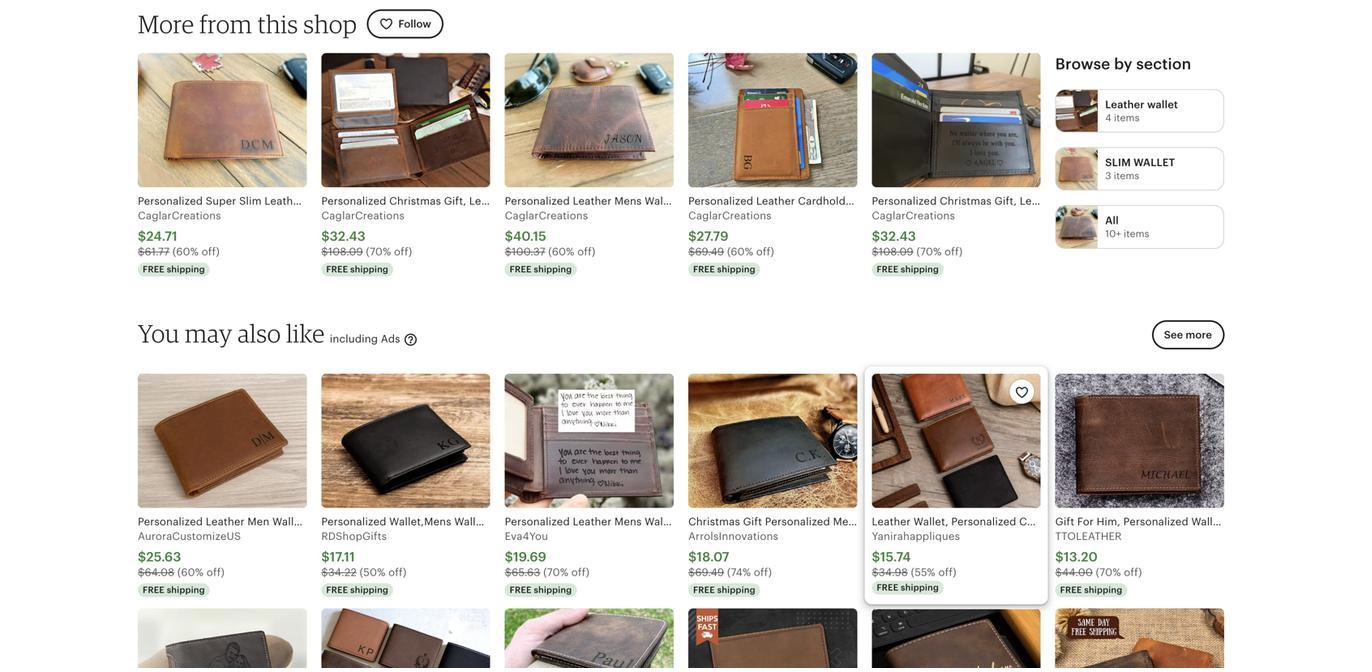 Task type: describe. For each thing, give the bounding box(es) containing it.
personalized leather men wallet, custom handwriting engraved wallet, christmas gift for him/husband/boyfriend/anniversary/dad/fathers/son image
[[138, 374, 307, 508]]

free for the 'personalized leather mens wallet, anniversary & graduation gift for him, boyfriend, husband, father, dad, handwriting engraved custom wallet' image
[[510, 264, 532, 275]]

24.71
[[146, 229, 178, 244]]

(50%
[[360, 566, 386, 579]]

off) for personalized christmas gift, leather mens wallets for boyfriend, him, husband, father, dad, handwriting engraved custom anniversary wallet image
[[394, 246, 412, 258]]

leather wallet 4 items
[[1106, 99, 1179, 123]]

(60% for 25.63
[[177, 566, 204, 579]]

follow button
[[367, 9, 444, 39]]

leather wallet, personalized christmas gift mens wallet, anniversary gift for boyfriend, son, man, him, husband, dad, custom engraved wallet image
[[872, 374, 1041, 508]]

personalized mens wallet,custom engraved picture and text pu leather wallet,memory anniversary gifts for him,for dad,christmas gift father image
[[138, 609, 307, 668]]

personalized christmas gift, leather mens wallets for boyfriend, him, husband, father, dad, handwriting engraved custom anniversary wallet image
[[321, 53, 490, 187]]

all
[[1106, 215, 1119, 227]]

browse by section
[[1056, 55, 1192, 73]]

personalized leather mens wallet, anniversary & graduation gift for him, boyfriend, husband, father, dad, handwriting engraved custom wallet image
[[505, 53, 674, 187]]

caglarcreations for personalized leather cardholder, custom, engraved gift for christmas, anniversary, him, boyfriend, father dad, husband super slim men wallet image
[[689, 210, 772, 222]]

(70% for personalized leather mens wallet, christmas gift for boyfriend, him, husband, father, dad, handwriting engraved custom anniversary wallet image
[[544, 566, 569, 579]]

christmas gift personalized mens leather wallet for him, father, husband, boyfriend, anniversary, birthday, dad, custom handwriting engraved image
[[689, 374, 858, 508]]

arrolsinnovations $ 18.07 $ 69.49 (74% off) free shipping
[[689, 531, 779, 595]]

4
[[1106, 112, 1112, 123]]

may
[[185, 318, 233, 348]]

shop
[[304, 9, 357, 39]]

free for personalized super slim leather christmas gift, mens wallet, custom, engraved gift for anniversary, him, boyfriend, father, dad, husband image
[[143, 264, 165, 275]]

40.15
[[513, 229, 547, 244]]

(70% for gift for him, personalized wallet, engraved wallet gift for boyfriend, christmas gift , graduation gift for him, gift for men, custom wallet image on the bottom right of the page
[[1096, 566, 1122, 579]]

(70% for personalized christmas gift, leather mens wallets for boyfriend, him, husband, father, dad, handwriting engraved custom anniversary wallet image
[[366, 246, 391, 258]]

all 10+ items
[[1106, 215, 1150, 239]]

off) for personalized leather men wallet, custom handwriting engraved wallet, christmas gift for him/husband/boyfriend/anniversary/dad/fathers/son image
[[207, 566, 225, 579]]

shipping for gift for him, personalized wallet, engraved wallet gift for boyfriend, christmas gift , graduation gift for him, gift for men, custom wallet image on the bottom right of the page
[[1085, 585, 1123, 595]]

19.69
[[513, 550, 547, 564]]

shipping for personalized wallet,mens wallet,engraved wallet,groomsmen wallet,leather wallet,custom wallet,boyfriend gift for men,father day gift for him 'image'
[[350, 585, 389, 595]]

see more button
[[1152, 320, 1225, 350]]

off) for personalized leather cardholder, custom, engraved gift for christmas, anniversary, him, boyfriend, father dad, husband super slim men wallet image
[[757, 246, 775, 258]]

slim wallet 3 items
[[1106, 157, 1176, 181]]

items inside all 10+ items
[[1124, 228, 1150, 239]]

from
[[200, 9, 252, 39]]

personalized wallet,mens wallet,engraved wallet,groomsmen wallet,leather wallet,custom wallet,boyfriend gift for men,father day gift for him image
[[321, 374, 490, 508]]

arrolsinnovations
[[689, 531, 779, 543]]

personalized men wallet, handwriting wallet, leather mens wallet, engraved wallet, custom leather gift, gift for him, christmas gift for him image
[[1056, 609, 1225, 668]]

free for gift for him, personalized wallet, engraved wallet gift for boyfriend, christmas gift , graduation gift for him, gift for men, custom wallet image on the bottom right of the page
[[1061, 585, 1082, 595]]

15.74
[[881, 550, 911, 564]]

free for personalized leather cardholder, custom, engraved gift for christmas, anniversary, him, boyfriend, father dad, husband super slim men wallet image
[[694, 264, 715, 275]]

see more listings in the all section image
[[1057, 206, 1098, 248]]

shipping for personalized leather cardholder, custom, engraved gift for christmas, anniversary, him, boyfriend, father dad, husband super slim men wallet image
[[718, 264, 756, 275]]

27.79
[[697, 229, 729, 244]]

you may also like including ads
[[138, 318, 403, 348]]

more from this shop
[[138, 9, 357, 39]]

25.63
[[146, 550, 181, 564]]

free for the personalized christmas gift, leather mens wallet for boyfriend, him, husband, father, dad, handwriting engraved custom anniversary wallet image
[[877, 264, 899, 275]]

off) for the 'personalized leather mens wallet, anniversary & graduation gift for him, boyfriend, husband, father, dad, handwriting engraved custom wallet' image
[[578, 246, 596, 258]]

off) for leather wallet, personalized christmas gift mens wallet, anniversary gift for boyfriend, son, man, him, husband, dad, custom engraved wallet "image"
[[939, 566, 957, 579]]

(60% for 27.79
[[727, 246, 754, 258]]

shipping for personalized christmas gift, leather mens wallets for boyfriend, him, husband, father, dad, handwriting engraved custom anniversary wallet image
[[350, 264, 389, 275]]

(70% for the personalized christmas gift, leather mens wallet for boyfriend, him, husband, father, dad, handwriting engraved custom anniversary wallet image
[[917, 246, 942, 258]]

(74%
[[727, 566, 751, 579]]

18.07
[[697, 550, 730, 564]]

108.09 for the personalized christmas gift, leather mens wallet for boyfriend, him, husband, father, dad, handwriting engraved custom anniversary wallet image
[[879, 246, 914, 258]]

items for leather
[[1114, 112, 1140, 123]]

see more listings in the leather wallet section image
[[1057, 90, 1098, 132]]

ttoleather
[[1056, 531, 1122, 543]]

eva4you $ 19.69 $ 65.63 (70% off) free shipping
[[505, 531, 590, 595]]

61.77
[[145, 246, 170, 258]]

13.20
[[1064, 550, 1098, 564]]

items for slim
[[1114, 170, 1140, 181]]

also
[[238, 318, 281, 348]]

engraved dad gift, men's wallet, custom monogrammed wallet, personalized wallet, engraved wallet, gift for him, groomsman gift image
[[872, 609, 1041, 668]]

free for personalized leather mens wallet, christmas gift for boyfriend, him, husband, father, dad, handwriting engraved custom anniversary wallet image
[[510, 585, 532, 595]]

17.11
[[330, 550, 355, 564]]

mens wallet personalized monogram bifold leather wallet engraved initials minimalist wallet for him fathers day gift for dad free shipping image
[[689, 609, 858, 668]]

wallet
[[1148, 99, 1179, 111]]

section
[[1137, 55, 1192, 73]]

more
[[138, 9, 194, 39]]

personalized super slim leather christmas gift, mens wallet, custom, engraved gift for anniversary, him, boyfriend, father, dad, husband image
[[138, 53, 307, 187]]

caglarcreations $ 40.15 $ 100.37 (60% off) free shipping
[[505, 210, 596, 275]]



Task type: vqa. For each thing, say whether or not it's contained in the screenshot.
christmas gift personalized mens leather wallet for him, father, husband, boyfriend, anniversary, birthday, dad, custom handwriting engraved image off)
yes



Task type: locate. For each thing, give the bounding box(es) containing it.
auroracustomizeus
[[138, 531, 241, 543]]

2 69.49 from the top
[[695, 566, 725, 579]]

free inside caglarcreations $ 27.79 $ 69.49 (60% off) free shipping
[[694, 264, 715, 275]]

eva4you
[[505, 531, 548, 543]]

off) inside caglarcreations $ 40.15 $ 100.37 (60% off) free shipping
[[578, 246, 596, 258]]

items inside slim wallet 3 items
[[1114, 170, 1140, 181]]

(60% inside caglarcreations $ 40.15 $ 100.37 (60% off) free shipping
[[549, 246, 575, 258]]

leather
[[1106, 99, 1145, 111]]

2 caglarcreations from the left
[[321, 210, 405, 222]]

caglarcreations $ 27.79 $ 69.49 (60% off) free shipping
[[689, 210, 775, 275]]

34.22
[[328, 566, 357, 579]]

off) inside rdshopgifts $ 17.11 $ 34.22 (50% off) free shipping
[[389, 566, 407, 579]]

108.09
[[328, 246, 363, 258], [879, 246, 914, 258]]

44.00
[[1063, 566, 1093, 579]]

including
[[330, 333, 378, 345]]

free
[[143, 264, 165, 275], [326, 264, 348, 275], [510, 264, 532, 275], [694, 264, 715, 275], [877, 264, 899, 275], [877, 583, 899, 593], [143, 585, 165, 595], [326, 585, 348, 595], [510, 585, 532, 595], [694, 585, 715, 595], [1061, 585, 1082, 595]]

off) for personalized wallet,mens wallet,engraved wallet,groomsmen wallet,leather wallet,custom wallet,boyfriend gift for men,father day gift for him 'image'
[[389, 566, 407, 579]]

free inside arrolsinnovations $ 18.07 $ 69.49 (74% off) free shipping
[[694, 585, 715, 595]]

5 caglarcreations from the left
[[872, 210, 956, 222]]

32.43
[[330, 229, 366, 244], [881, 229, 916, 244]]

off) inside caglarcreations $ 24.71 $ 61.77 (60% off) free shipping
[[202, 246, 220, 258]]

free for personalized wallet,mens wallet,engraved wallet,groomsmen wallet,leather wallet,custom wallet,boyfriend gift for men,father day gift for him 'image'
[[326, 585, 348, 595]]

(60% inside auroracustomizeus $ 25.63 $ 64.08 (60% off) free shipping
[[177, 566, 204, 579]]

(70%
[[366, 246, 391, 258], [917, 246, 942, 258], [544, 566, 569, 579], [1096, 566, 1122, 579]]

off) inside ttoleather $ 13.20 $ 44.00 (70% off) free shipping
[[1124, 566, 1143, 579]]

shipping inside rdshopgifts $ 17.11 $ 34.22 (50% off) free shipping
[[350, 585, 389, 595]]

(60% right 100.37
[[549, 246, 575, 258]]

see more listings in the slim wallet section image
[[1057, 148, 1098, 190]]

caglarcreations $ 24.71 $ 61.77 (60% off) free shipping
[[138, 210, 221, 275]]

shipping inside caglarcreations $ 40.15 $ 100.37 (60% off) free shipping
[[534, 264, 572, 275]]

2 caglarcreations $ 32.43 $ 108.09 (70% off) free shipping from the left
[[872, 210, 963, 275]]

gift for him, personalized wallet, engraved wallet gift for boyfriend, christmas gift , graduation gift for him, gift for men, custom wallet image
[[1056, 374, 1225, 508]]

see more link
[[1148, 320, 1225, 359]]

shipping for the 'personalized leather mens wallet, anniversary & graduation gift for him, boyfriend, husband, father, dad, handwriting engraved custom wallet' image
[[534, 264, 572, 275]]

shipping for personalized super slim leather christmas gift, mens wallet, custom, engraved gift for anniversary, him, boyfriend, father, dad, husband image
[[167, 264, 205, 275]]

off) for personalized super slim leather christmas gift, mens wallet, custom, engraved gift for anniversary, him, boyfriend, father, dad, husband image
[[202, 246, 220, 258]]

rdshopgifts
[[321, 531, 387, 543]]

free inside caglarcreations $ 40.15 $ 100.37 (60% off) free shipping
[[510, 264, 532, 275]]

1 vertical spatial items
[[1114, 170, 1140, 181]]

2 vertical spatial items
[[1124, 228, 1150, 239]]

free for leather wallet, personalized christmas gift mens wallet, anniversary gift for boyfriend, son, man, him, husband, dad, custom engraved wallet "image"
[[877, 583, 899, 593]]

(60% down 25.63
[[177, 566, 204, 579]]

items inside leather wallet 4 items
[[1114, 112, 1140, 123]]

3
[[1106, 170, 1112, 181]]

(60% down 24.71
[[173, 246, 199, 258]]

caglarcreations $ 32.43 $ 108.09 (70% off) free shipping for the personalized christmas gift, leather mens wallet for boyfriend, him, husband, father, dad, handwriting engraved custom anniversary wallet image
[[872, 210, 963, 275]]

free inside rdshopgifts $ 17.11 $ 34.22 (50% off) free shipping
[[326, 585, 348, 595]]

32.43 for the personalized christmas gift, leather mens wallet for boyfriend, him, husband, father, dad, handwriting engraved custom anniversary wallet image
[[881, 229, 916, 244]]

0 vertical spatial items
[[1114, 112, 1140, 123]]

shipping inside auroracustomizeus $ 25.63 $ 64.08 (60% off) free shipping
[[167, 585, 205, 595]]

1 108.09 from the left
[[328, 246, 363, 258]]

free inside ttoleather $ 13.20 $ 44.00 (70% off) free shipping
[[1061, 585, 1082, 595]]

1 caglarcreations from the left
[[138, 210, 221, 222]]

ttoleather $ 13.20 $ 44.00 (70% off) free shipping
[[1056, 531, 1143, 595]]

shipping inside ttoleather $ 13.20 $ 44.00 (70% off) free shipping
[[1085, 585, 1123, 595]]

yanirahappliques
[[872, 531, 960, 543]]

free inside eva4you $ 19.69 $ 65.63 (70% off) free shipping
[[510, 585, 532, 595]]

shipping for personalized leather mens wallet, christmas gift for boyfriend, him, husband, father, dad, handwriting engraved custom anniversary wallet image
[[534, 585, 572, 595]]

ads
[[381, 333, 400, 345]]

items right 10+
[[1124, 228, 1150, 239]]

69.49
[[695, 246, 725, 258], [695, 566, 725, 579]]

0 horizontal spatial 108.09
[[328, 246, 363, 258]]

caglarcreations
[[138, 210, 221, 222], [321, 210, 405, 222], [505, 210, 588, 222], [689, 210, 772, 222], [872, 210, 956, 222]]

shipping inside yanirahappliques $ 15.74 $ 34.98 (55% off) free shipping
[[901, 583, 939, 593]]

off)
[[202, 246, 220, 258], [394, 246, 412, 258], [578, 246, 596, 258], [757, 246, 775, 258], [945, 246, 963, 258], [207, 566, 225, 579], [389, 566, 407, 579], [572, 566, 590, 579], [754, 566, 772, 579], [939, 566, 957, 579], [1124, 566, 1143, 579]]

1 horizontal spatial 108.09
[[879, 246, 914, 258]]

69.49 for 27.79
[[695, 246, 725, 258]]

4 caglarcreations from the left
[[689, 210, 772, 222]]

(60% for 40.15
[[549, 246, 575, 258]]

caglarcreations for the personalized christmas gift, leather mens wallet for boyfriend, him, husband, father, dad, handwriting engraved custom anniversary wallet image
[[872, 210, 956, 222]]

caglarcreations inside caglarcreations $ 27.79 $ 69.49 (60% off) free shipping
[[689, 210, 772, 222]]

off) for the personalized christmas gift, leather mens wallet for boyfriend, him, husband, father, dad, handwriting engraved custom anniversary wallet image
[[945, 246, 963, 258]]

free for christmas gift personalized mens leather wallet for him, father, husband, boyfriend, anniversary, birthday, dad, custom handwriting engraved image
[[694, 585, 715, 595]]

personalized leather mens wallet, christmas gift for boyfriend, him, husband, father, dad, handwriting engraved custom anniversary wallet image
[[505, 374, 674, 508]]

3 caglarcreations from the left
[[505, 210, 588, 222]]

off) inside arrolsinnovations $ 18.07 $ 69.49 (74% off) free shipping
[[754, 566, 772, 579]]

caglarcreations for personalized christmas gift, leather mens wallets for boyfriend, him, husband, father, dad, handwriting engraved custom anniversary wallet image
[[321, 210, 405, 222]]

follow
[[399, 18, 431, 30]]

69.49 down the '27.79' at the top of the page
[[695, 246, 725, 258]]

you
[[138, 318, 180, 348]]

0 vertical spatial 69.49
[[695, 246, 725, 258]]

off) for gift for him, personalized wallet, engraved wallet gift for boyfriend, christmas gift , graduation gift for him, gift for men, custom wallet image on the bottom right of the page
[[1124, 566, 1143, 579]]

personalized leather cardholder, custom, engraved gift for christmas, anniversary, him, boyfriend, father dad, husband super slim men wallet image
[[689, 53, 858, 187]]

64.08
[[145, 566, 175, 579]]

items
[[1114, 112, 1140, 123], [1114, 170, 1140, 181], [1124, 228, 1150, 239]]

caglarcreations $ 32.43 $ 108.09 (70% off) free shipping for personalized christmas gift, leather mens wallets for boyfriend, him, husband, father, dad, handwriting engraved custom anniversary wallet image
[[321, 210, 412, 275]]

69.49 down 18.07
[[695, 566, 725, 579]]

auroracustomizeus $ 25.63 $ 64.08 (60% off) free shipping
[[138, 531, 241, 595]]

shipping inside arrolsinnovations $ 18.07 $ 69.49 (74% off) free shipping
[[718, 585, 756, 595]]

free inside auroracustomizeus $ 25.63 $ 64.08 (60% off) free shipping
[[143, 585, 165, 595]]

69.49 inside caglarcreations $ 27.79 $ 69.49 (60% off) free shipping
[[695, 246, 725, 258]]

caglarcreations inside caglarcreations $ 40.15 $ 100.37 (60% off) free shipping
[[505, 210, 588, 222]]

69.49 for 18.07
[[695, 566, 725, 579]]

by
[[1115, 55, 1133, 73]]

shipping for leather wallet, personalized christmas gift mens wallet, anniversary gift for boyfriend, son, man, him, husband, dad, custom engraved wallet "image"
[[901, 583, 939, 593]]

shipping inside eva4you $ 19.69 $ 65.63 (70% off) free shipping
[[534, 585, 572, 595]]

free inside yanirahappliques $ 15.74 $ 34.98 (55% off) free shipping
[[877, 583, 899, 593]]

free for personalized christmas gift, leather mens wallets for boyfriend, him, husband, father, dad, handwriting engraved custom anniversary wallet image
[[326, 264, 348, 275]]

(55%
[[911, 566, 936, 579]]

1 horizontal spatial 32.43
[[881, 229, 916, 244]]

0 horizontal spatial caglarcreations $ 32.43 $ 108.09 (70% off) free shipping
[[321, 210, 412, 275]]

caglarcreations for personalized super slim leather christmas gift, mens wallet, custom, engraved gift for anniversary, him, boyfriend, father, dad, husband image
[[138, 210, 221, 222]]

items down 'slim'
[[1114, 170, 1140, 181]]

(70% inside eva4you $ 19.69 $ 65.63 (70% off) free shipping
[[544, 566, 569, 579]]

men's wallet, thin minimalist style wallet, personalized wallet, gift for him, groomsman gift, husband gift, gift for him, engraved wallet image
[[321, 609, 490, 668]]

shipping for personalized leather men wallet, custom handwriting engraved wallet, christmas gift for him/husband/boyfriend/anniversary/dad/fathers/son image
[[167, 585, 205, 595]]

69.49 inside arrolsinnovations $ 18.07 $ 69.49 (74% off) free shipping
[[695, 566, 725, 579]]

free inside caglarcreations $ 24.71 $ 61.77 (60% off) free shipping
[[143, 264, 165, 275]]

1 caglarcreations $ 32.43 $ 108.09 (70% off) free shipping from the left
[[321, 210, 412, 275]]

browse
[[1056, 55, 1111, 73]]

0 horizontal spatial 32.43
[[330, 229, 366, 244]]

32.43 for personalized christmas gift, leather mens wallets for boyfriend, him, husband, father, dad, handwriting engraved custom anniversary wallet image
[[330, 229, 366, 244]]

off) inside caglarcreations $ 27.79 $ 69.49 (60% off) free shipping
[[757, 246, 775, 258]]

off) inside auroracustomizeus $ 25.63 $ 64.08 (60% off) free shipping
[[207, 566, 225, 579]]

(60% for 24.71
[[173, 246, 199, 258]]

caglarcreations for the 'personalized leather mens wallet, anniversary & graduation gift for him, boyfriend, husband, father, dad, handwriting engraved custom wallet' image
[[505, 210, 588, 222]]

personalized christmas gift, leather mens wallet for boyfriend, him, husband, father, dad, handwriting engraved custom anniversary wallet image
[[872, 53, 1041, 187]]

caglarcreations $ 32.43 $ 108.09 (70% off) free shipping
[[321, 210, 412, 275], [872, 210, 963, 275]]

see more
[[1165, 329, 1213, 341]]

off) inside eva4you $ 19.69 $ 65.63 (70% off) free shipping
[[572, 566, 590, 579]]

(60%
[[173, 246, 199, 258], [549, 246, 575, 258], [727, 246, 754, 258], [177, 566, 204, 579]]

1 69.49 from the top
[[695, 246, 725, 258]]

shipping for christmas gift personalized mens leather wallet for him, father, husband, boyfriend, anniversary, birthday, dad, custom handwriting engraved image
[[718, 585, 756, 595]]

$
[[138, 229, 146, 244], [321, 229, 330, 244], [505, 229, 513, 244], [689, 229, 697, 244], [872, 229, 881, 244], [138, 246, 145, 258], [321, 246, 328, 258], [505, 246, 512, 258], [689, 246, 695, 258], [872, 246, 879, 258], [138, 550, 146, 564], [321, 550, 330, 564], [505, 550, 513, 564], [689, 550, 697, 564], [872, 550, 881, 564], [1056, 550, 1064, 564], [138, 566, 145, 579], [321, 566, 328, 579], [505, 566, 512, 579], [689, 566, 695, 579], [872, 566, 879, 579], [1056, 566, 1063, 579]]

shipping
[[167, 264, 205, 275], [350, 264, 389, 275], [534, 264, 572, 275], [718, 264, 756, 275], [901, 264, 939, 275], [901, 583, 939, 593], [167, 585, 205, 595], [350, 585, 389, 595], [534, 585, 572, 595], [718, 585, 756, 595], [1085, 585, 1123, 595]]

(60% inside caglarcreations $ 27.79 $ 69.49 (60% off) free shipping
[[727, 246, 754, 258]]

34.98
[[879, 566, 908, 579]]

off) for christmas gift personalized mens leather wallet for him, father, husband, boyfriend, anniversary, birthday, dad, custom handwriting engraved image
[[754, 566, 772, 579]]

shipping for the personalized christmas gift, leather mens wallet for boyfriend, him, husband, father, dad, handwriting engraved custom anniversary wallet image
[[901, 264, 939, 275]]

1 32.43 from the left
[[330, 229, 366, 244]]

shipping inside caglarcreations $ 24.71 $ 61.77 (60% off) free shipping
[[167, 264, 205, 275]]

gift for him mens wallet personalized wallet leather wallet engraved wallet boyfriend gift for men leather wallet monogrammed wallet men image
[[505, 609, 674, 668]]

1 vertical spatial 69.49
[[695, 566, 725, 579]]

100.37
[[512, 246, 546, 258]]

rdshopgifts $ 17.11 $ 34.22 (50% off) free shipping
[[321, 531, 407, 595]]

like
[[286, 318, 325, 348]]

65.63
[[512, 566, 541, 579]]

108.09 for personalized christmas gift, leather mens wallets for boyfriend, him, husband, father, dad, handwriting engraved custom anniversary wallet image
[[328, 246, 363, 258]]

10+
[[1106, 228, 1122, 239]]

shipping inside caglarcreations $ 27.79 $ 69.49 (60% off) free shipping
[[718, 264, 756, 275]]

see
[[1165, 329, 1184, 341]]

yanirahappliques $ 15.74 $ 34.98 (55% off) free shipping
[[872, 531, 960, 593]]

2 108.09 from the left
[[879, 246, 914, 258]]

off) inside yanirahappliques $ 15.74 $ 34.98 (55% off) free shipping
[[939, 566, 957, 579]]

items down leather
[[1114, 112, 1140, 123]]

wallet
[[1134, 157, 1176, 169]]

more
[[1186, 329, 1213, 341]]

(60% down the '27.79' at the top of the page
[[727, 246, 754, 258]]

2 32.43 from the left
[[881, 229, 916, 244]]

1 horizontal spatial caglarcreations $ 32.43 $ 108.09 (70% off) free shipping
[[872, 210, 963, 275]]

slim
[[1106, 157, 1131, 169]]

free for personalized leather men wallet, custom handwriting engraved wallet, christmas gift for him/husband/boyfriend/anniversary/dad/fathers/son image
[[143, 585, 165, 595]]

(60% inside caglarcreations $ 24.71 $ 61.77 (60% off) free shipping
[[173, 246, 199, 258]]

off) for personalized leather mens wallet, christmas gift for boyfriend, him, husband, father, dad, handwriting engraved custom anniversary wallet image
[[572, 566, 590, 579]]

this
[[258, 9, 298, 39]]

(70% inside ttoleather $ 13.20 $ 44.00 (70% off) free shipping
[[1096, 566, 1122, 579]]



